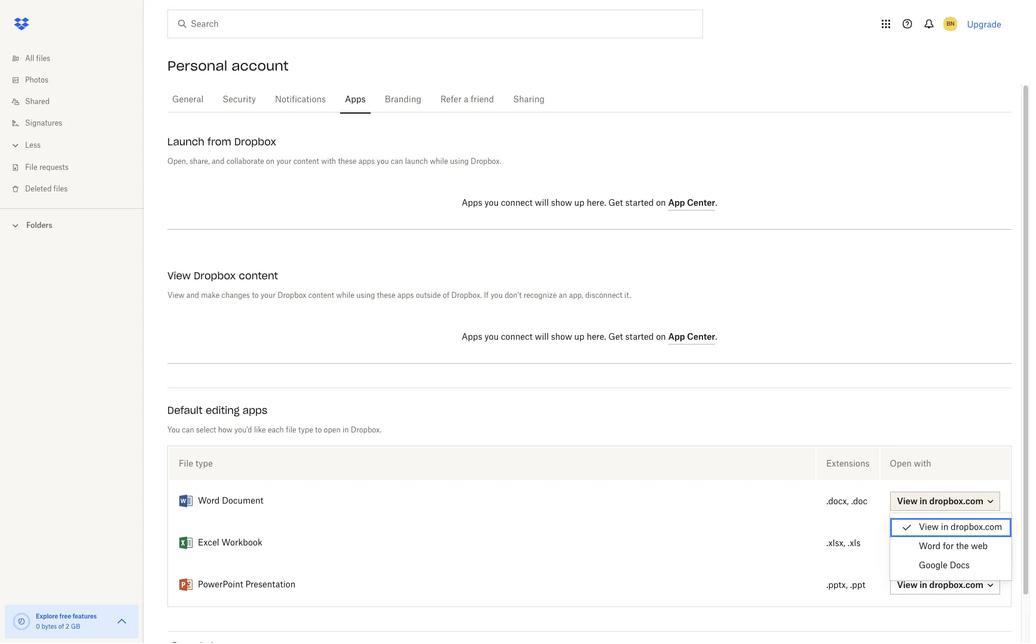 Task type: vqa. For each thing, say whether or not it's contained in the screenshot.
jeremy miller icon
no



Task type: locate. For each thing, give the bounding box(es) containing it.
0 vertical spatial here.
[[587, 199, 607, 208]]

apps for launch from dropbox
[[462, 199, 483, 208]]

apps up like
[[243, 404, 268, 416]]

on for view dropbox content
[[657, 333, 666, 342]]

1 template stateless image from the top
[[179, 494, 193, 509]]

1 up from the top
[[575, 199, 585, 208]]

dropbox.com up web
[[951, 523, 1003, 532]]

2 here. from the top
[[587, 333, 607, 342]]

deleted
[[25, 185, 52, 193]]

0 vertical spatial up
[[575, 199, 585, 208]]

1 get from the top
[[609, 199, 623, 208]]

1 apps you connect will show up here. get started on app center . from the top
[[462, 197, 718, 208]]

1 vertical spatial file
[[179, 458, 193, 468]]

1 horizontal spatial word
[[920, 543, 941, 551]]

0 vertical spatial started
[[626, 199, 654, 208]]

.pptx, .ppt
[[827, 581, 866, 590]]

apps tab
[[340, 86, 371, 114]]

2 vertical spatial apps
[[243, 404, 268, 416]]

you'd
[[235, 427, 252, 434]]

these
[[338, 158, 357, 165], [377, 292, 396, 299]]

word
[[198, 497, 220, 506], [920, 543, 941, 551]]

0 horizontal spatial of
[[59, 624, 64, 630]]

1 vertical spatial on
[[657, 199, 666, 208]]

connect for view dropbox content
[[501, 333, 533, 342]]

to left the open in the bottom of the page
[[315, 427, 322, 434]]

0 horizontal spatial your
[[261, 292, 276, 299]]

1 vertical spatial your
[[261, 292, 276, 299]]

of left 2
[[59, 624, 64, 630]]

0 vertical spatial apps you connect will show up here. get started on app center .
[[462, 197, 718, 208]]

0 vertical spatial using
[[450, 158, 469, 165]]

apps
[[345, 96, 366, 104], [462, 199, 483, 208], [462, 333, 483, 342]]

1 vertical spatial word
[[920, 543, 941, 551]]

1 show from the top
[[551, 199, 572, 208]]

1 horizontal spatial can
[[391, 158, 403, 165]]

personal
[[168, 57, 227, 74]]

up for content
[[575, 333, 585, 342]]

files right all at top
[[36, 55, 50, 62]]

1 vertical spatial files
[[54, 185, 68, 193]]

1 . from the top
[[716, 199, 718, 208]]

0 vertical spatial while
[[430, 158, 448, 165]]

0 vertical spatial files
[[36, 55, 50, 62]]

1 vertical spatial and
[[187, 292, 199, 299]]

0 vertical spatial to
[[252, 292, 259, 299]]

1 vertical spatial center
[[688, 331, 716, 342]]

and
[[212, 158, 225, 165], [187, 292, 199, 299]]

0 horizontal spatial while
[[336, 292, 355, 299]]

0 vertical spatial dropbox
[[234, 136, 276, 148]]

open,
[[168, 158, 188, 165]]

dropbox up collaborate
[[234, 136, 276, 148]]

dropbox.com
[[930, 496, 984, 506], [951, 523, 1003, 532]]

2 horizontal spatial in
[[942, 523, 949, 532]]

2 vertical spatial in
[[942, 523, 949, 532]]

can left the launch
[[391, 158, 403, 165]]

open
[[891, 458, 912, 468]]

your right collaborate
[[277, 158, 292, 165]]

it.
[[625, 292, 632, 299]]

shared
[[25, 98, 50, 105]]

1 center from the top
[[688, 197, 716, 208]]

0 vertical spatial dropbox.com
[[930, 496, 984, 506]]

2 will from the top
[[535, 333, 549, 342]]

1 horizontal spatial while
[[430, 158, 448, 165]]

0 vertical spatial can
[[391, 158, 403, 165]]

from
[[208, 136, 231, 148]]

1 vertical spatial dropbox.com
[[951, 523, 1003, 532]]

to right changes
[[252, 292, 259, 299]]

2 app center link from the top
[[669, 331, 716, 345]]

0 horizontal spatial to
[[252, 292, 259, 299]]

.ppt
[[851, 581, 866, 590]]

google
[[920, 562, 948, 570]]

0 vertical spatial template stateless image
[[179, 494, 193, 509]]

an
[[559, 292, 567, 299]]

0 horizontal spatial word
[[198, 497, 220, 506]]

2 center from the top
[[688, 331, 716, 342]]

apps left the launch
[[359, 158, 375, 165]]

1 vertical spatial to
[[315, 427, 322, 434]]

apps for view dropbox content
[[462, 333, 483, 342]]

1 vertical spatial .
[[716, 333, 718, 342]]

notifications
[[275, 96, 326, 104]]

recognize
[[524, 292, 557, 299]]

1 horizontal spatial in
[[920, 496, 928, 506]]

0 vertical spatial view in dropbox.com
[[898, 496, 984, 506]]

all files link
[[10, 48, 144, 69]]

template stateless image
[[179, 578, 193, 592]]

0 horizontal spatial these
[[338, 158, 357, 165]]

explore free features 0 bytes of 2 gb
[[36, 613, 97, 630]]

in up for
[[942, 523, 949, 532]]

and right share,
[[212, 158, 225, 165]]

2 get from the top
[[609, 333, 623, 342]]

word left document in the bottom of the page
[[198, 497, 220, 506]]

you can select how you'd like each file type to open in dropbox.
[[168, 427, 382, 434]]

app center link
[[669, 197, 716, 211], [669, 331, 716, 345]]

0 vertical spatial app center link
[[669, 197, 716, 211]]

2 app from the top
[[669, 331, 686, 342]]

1 vertical spatial show
[[551, 333, 572, 342]]

presentation
[[246, 581, 296, 589]]

template stateless image for excel workbook
[[179, 536, 193, 550]]

view in dropbox.com radio item
[[891, 518, 1012, 537]]

0 vertical spatial connect
[[501, 199, 533, 208]]

1 horizontal spatial type
[[299, 427, 313, 434]]

file
[[25, 164, 37, 171], [179, 458, 193, 468]]

2 apps you connect will show up here. get started on app center . from the top
[[462, 331, 718, 342]]

1 connect from the top
[[501, 199, 533, 208]]

.pptx,
[[827, 581, 848, 590]]

1 horizontal spatial file
[[179, 458, 193, 468]]

1 vertical spatial get
[[609, 333, 623, 342]]

app,
[[569, 292, 584, 299]]

.
[[716, 199, 718, 208], [716, 333, 718, 342]]

template stateless image down file type
[[179, 494, 193, 509]]

1 started from the top
[[626, 199, 654, 208]]

make
[[201, 292, 220, 299]]

1 vertical spatial here.
[[587, 333, 607, 342]]

center
[[688, 197, 716, 208], [688, 331, 716, 342]]

app
[[669, 197, 686, 208], [669, 331, 686, 342]]

view in dropbox.com button
[[891, 492, 1001, 511]]

web
[[972, 543, 988, 551]]

view in dropbox.com
[[898, 496, 984, 506], [920, 523, 1003, 532]]

0 vertical spatial content
[[294, 158, 319, 165]]

upgrade link
[[968, 19, 1002, 29]]

word left for
[[920, 543, 941, 551]]

0 vertical spatial word
[[198, 497, 220, 506]]

in right the open in the bottom of the page
[[343, 427, 349, 434]]

of
[[443, 292, 450, 299], [59, 624, 64, 630]]

less image
[[10, 139, 22, 151]]

1 vertical spatial will
[[535, 333, 549, 342]]

template stateless image left excel
[[179, 536, 193, 550]]

in inside radio item
[[942, 523, 949, 532]]

launch from dropbox
[[168, 136, 276, 148]]

0 vertical spatial will
[[535, 199, 549, 208]]

1 will from the top
[[535, 199, 549, 208]]

1 horizontal spatial and
[[212, 158, 225, 165]]

0 vertical spatial on
[[266, 158, 275, 165]]

2 vertical spatial dropbox
[[278, 292, 307, 299]]

0 vertical spatial center
[[688, 197, 716, 208]]

open with
[[891, 458, 932, 468]]

and left make
[[187, 292, 199, 299]]

1 vertical spatial up
[[575, 333, 585, 342]]

default
[[168, 404, 203, 416]]

excel workbook
[[198, 539, 263, 547]]

2 show from the top
[[551, 333, 572, 342]]

1 app center link from the top
[[669, 197, 716, 211]]

get
[[609, 199, 623, 208], [609, 333, 623, 342]]

show for view dropbox content
[[551, 333, 572, 342]]

apps
[[359, 158, 375, 165], [398, 292, 414, 299], [243, 404, 268, 416]]

word for word document
[[198, 497, 220, 506]]

get for content
[[609, 333, 623, 342]]

the
[[957, 543, 970, 551]]

0 horizontal spatial using
[[357, 292, 375, 299]]

file down less on the left of page
[[25, 164, 37, 171]]

type down "select"
[[196, 458, 213, 468]]

view in dropbox.com up view in dropbox.com radio item
[[898, 496, 984, 506]]

0 vertical spatial apps
[[345, 96, 366, 104]]

1 vertical spatial apps
[[462, 199, 483, 208]]

connect for launch from dropbox
[[501, 199, 533, 208]]

1 horizontal spatial your
[[277, 158, 292, 165]]

1 vertical spatial app center link
[[669, 331, 716, 345]]

dropbox.com inside radio item
[[951, 523, 1003, 532]]

in up view in dropbox.com radio item
[[920, 496, 928, 506]]

files for deleted files
[[54, 185, 68, 193]]

powerpoint presentation
[[198, 581, 296, 589]]

apps left the outside
[[398, 292, 414, 299]]

template stateless image
[[179, 494, 193, 509], [179, 536, 193, 550]]

view inside dropdown button
[[898, 496, 918, 506]]

while
[[430, 158, 448, 165], [336, 292, 355, 299]]

signatures
[[25, 120, 62, 127]]

your
[[277, 158, 292, 165], [261, 292, 276, 299]]

in
[[343, 427, 349, 434], [920, 496, 928, 506], [942, 523, 949, 532]]

1 app from the top
[[669, 197, 686, 208]]

file inside file requests link
[[25, 164, 37, 171]]

collaborate
[[227, 158, 264, 165]]

connect
[[501, 199, 533, 208], [501, 333, 533, 342]]

type right file
[[299, 427, 313, 434]]

of right the outside
[[443, 292, 450, 299]]

1 horizontal spatial these
[[377, 292, 396, 299]]

1 vertical spatial view in dropbox.com
[[920, 523, 1003, 532]]

2 template stateless image from the top
[[179, 536, 193, 550]]

2 . from the top
[[716, 333, 718, 342]]

dropbox.com up view in dropbox.com radio item
[[930, 496, 984, 506]]

2 vertical spatial apps
[[462, 333, 483, 342]]

1 vertical spatial apps you connect will show up here. get started on app center .
[[462, 331, 718, 342]]

0 vertical spatial app
[[669, 197, 686, 208]]

0 horizontal spatial type
[[196, 458, 213, 468]]

files right deleted
[[54, 185, 68, 193]]

view and make changes to your dropbox content while using these apps outside of dropbox. if you don't recognize an app, disconnect it.
[[168, 292, 632, 299]]

docs
[[950, 562, 970, 570]]

workbook
[[222, 539, 263, 547]]

tab list
[[168, 84, 1012, 114]]

1 horizontal spatial of
[[443, 292, 450, 299]]

1 vertical spatial started
[[626, 333, 654, 342]]

sharing tab
[[509, 86, 550, 114]]

1 vertical spatial can
[[182, 427, 194, 434]]

2 up from the top
[[575, 333, 585, 342]]

branding tab
[[380, 86, 426, 114]]

0 vertical spatial your
[[277, 158, 292, 165]]

your for dropbox
[[277, 158, 292, 165]]

dropbox right changes
[[278, 292, 307, 299]]

2
[[66, 624, 69, 630]]

0 vertical spatial get
[[609, 199, 623, 208]]

0 horizontal spatial and
[[187, 292, 199, 299]]

0 vertical spatial .
[[716, 199, 718, 208]]

1 vertical spatial template stateless image
[[179, 536, 193, 550]]

0 vertical spatial in
[[343, 427, 349, 434]]

1 horizontal spatial using
[[450, 158, 469, 165]]

here. for view dropbox content
[[587, 333, 607, 342]]

2 connect from the top
[[501, 333, 533, 342]]

dropbox.
[[471, 158, 502, 165], [452, 292, 482, 299], [351, 427, 382, 434]]

don't
[[505, 292, 522, 299]]

file down you
[[179, 458, 193, 468]]

0 horizontal spatial files
[[36, 55, 50, 62]]

view in dropbox.com up "the"
[[920, 523, 1003, 532]]

1 vertical spatial of
[[59, 624, 64, 630]]

list
[[0, 41, 144, 208]]

template stateless image for word document
[[179, 494, 193, 509]]

word document
[[198, 497, 264, 506]]

can
[[391, 158, 403, 165], [182, 427, 194, 434]]

1 horizontal spatial apps
[[359, 158, 375, 165]]

1 vertical spatial type
[[196, 458, 213, 468]]

0 vertical spatial show
[[551, 199, 572, 208]]

disconnect
[[586, 292, 623, 299]]

your right changes
[[261, 292, 276, 299]]

2 vertical spatial dropbox.
[[351, 427, 382, 434]]

in inside dropdown button
[[920, 496, 928, 506]]

0 vertical spatial and
[[212, 158, 225, 165]]

security tab
[[218, 86, 261, 114]]

dropbox
[[234, 136, 276, 148], [194, 270, 236, 282], [278, 292, 307, 299]]

1 vertical spatial app
[[669, 331, 686, 342]]

center for content
[[688, 331, 716, 342]]

1 vertical spatial in
[[920, 496, 928, 506]]

share,
[[190, 158, 210, 165]]

can right you
[[182, 427, 194, 434]]

0 horizontal spatial with
[[321, 158, 336, 165]]

2 started from the top
[[626, 333, 654, 342]]

1 here. from the top
[[587, 199, 607, 208]]

dropbox up make
[[194, 270, 236, 282]]

1 horizontal spatial files
[[54, 185, 68, 193]]

2 vertical spatial on
[[657, 333, 666, 342]]

1 vertical spatial apps
[[398, 292, 414, 299]]



Task type: describe. For each thing, give the bounding box(es) containing it.
app for launch from dropbox
[[669, 197, 686, 208]]

apps you connect will show up here. get started on app center . for launch from dropbox
[[462, 197, 718, 208]]

0 vertical spatial type
[[299, 427, 313, 434]]

refer
[[441, 96, 462, 104]]

photos
[[25, 77, 48, 84]]

requests
[[39, 164, 69, 171]]

notifications tab
[[270, 86, 331, 114]]

files for all files
[[36, 55, 50, 62]]

sharing
[[514, 96, 545, 104]]

editing
[[206, 404, 240, 416]]

less
[[25, 142, 41, 149]]

general
[[172, 96, 204, 104]]

deleted files
[[25, 185, 68, 193]]

dropbox.com inside dropdown button
[[930, 496, 984, 506]]

if
[[484, 292, 489, 299]]

2 vertical spatial content
[[308, 292, 334, 299]]

each
[[268, 427, 284, 434]]

gb
[[71, 624, 80, 630]]

a
[[464, 96, 469, 104]]

0 horizontal spatial can
[[182, 427, 194, 434]]

dropbox image
[[10, 12, 34, 36]]

center for dropbox
[[688, 197, 716, 208]]

your for content
[[261, 292, 276, 299]]

open, share, and collaborate on your content with these apps you can launch while using dropbox.
[[168, 158, 502, 165]]

1 vertical spatial content
[[239, 270, 278, 282]]

0 vertical spatial dropbox.
[[471, 158, 502, 165]]

.xlsx,
[[827, 539, 846, 548]]

quota usage element
[[12, 612, 31, 631]]

0 horizontal spatial apps
[[243, 404, 268, 416]]

file requests link
[[10, 157, 144, 178]]

all files
[[25, 55, 50, 62]]

file type
[[179, 458, 213, 468]]

will for launch from dropbox
[[535, 199, 549, 208]]

tab list containing general
[[168, 84, 1012, 114]]

file requests
[[25, 164, 69, 171]]

free
[[60, 613, 71, 620]]

changes
[[222, 292, 250, 299]]

1 horizontal spatial to
[[315, 427, 322, 434]]

1 vertical spatial these
[[377, 292, 396, 299]]

deleted files link
[[10, 178, 144, 200]]

shared link
[[10, 91, 144, 112]]

upgrade
[[968, 19, 1002, 29]]

bytes
[[42, 624, 57, 630]]

.xls
[[848, 539, 861, 548]]

file for file type
[[179, 458, 193, 468]]

open
[[324, 427, 341, 434]]

for
[[944, 543, 954, 551]]

google docs
[[920, 562, 970, 570]]

started for view dropbox content
[[626, 333, 654, 342]]

started for launch from dropbox
[[626, 199, 654, 208]]

file for file requests
[[25, 164, 37, 171]]

1 horizontal spatial with
[[915, 458, 932, 468]]

view dropbox content
[[168, 270, 278, 282]]

on for launch from dropbox
[[657, 199, 666, 208]]

app center link for launch from dropbox
[[669, 197, 716, 211]]

general tab
[[168, 86, 208, 114]]

0 vertical spatial these
[[338, 158, 357, 165]]

apps you connect will show up here. get started on app center . for view dropbox content
[[462, 331, 718, 342]]

.docx,
[[827, 497, 849, 506]]

of inside explore free features 0 bytes of 2 gb
[[59, 624, 64, 630]]

here. for launch from dropbox
[[587, 199, 607, 208]]

apps inside tab
[[345, 96, 366, 104]]

0
[[36, 624, 40, 630]]

0 horizontal spatial in
[[343, 427, 349, 434]]

like
[[254, 427, 266, 434]]

refer a friend tab
[[436, 86, 499, 114]]

account
[[232, 57, 289, 74]]

signatures link
[[10, 112, 144, 134]]

excel
[[198, 539, 219, 547]]

.xlsx, .xls
[[827, 539, 861, 548]]

list containing all files
[[0, 41, 144, 208]]

security
[[223, 96, 256, 104]]

default editing apps
[[168, 404, 268, 416]]

view inside radio item
[[920, 523, 939, 532]]

will for view dropbox content
[[535, 333, 549, 342]]

.doc
[[852, 497, 868, 506]]

show for launch from dropbox
[[551, 199, 572, 208]]

file
[[286, 427, 297, 434]]

personal account
[[168, 57, 289, 74]]

view in dropbox.com inside radio item
[[920, 523, 1003, 532]]

powerpoint
[[198, 581, 243, 589]]

2 horizontal spatial apps
[[398, 292, 414, 299]]

1 vertical spatial dropbox.
[[452, 292, 482, 299]]

launch
[[168, 136, 205, 148]]

view in dropbox.com inside dropdown button
[[898, 496, 984, 506]]

folders
[[26, 221, 52, 230]]

. for launch from dropbox
[[716, 199, 718, 208]]

0 vertical spatial with
[[321, 158, 336, 165]]

1 vertical spatial using
[[357, 292, 375, 299]]

extensions
[[827, 458, 870, 468]]

up for dropbox
[[575, 199, 585, 208]]

get for dropbox
[[609, 199, 623, 208]]

word for the web
[[920, 543, 988, 551]]

document
[[222, 497, 264, 506]]

launch
[[405, 158, 428, 165]]

app center link for view dropbox content
[[669, 331, 716, 345]]

all
[[25, 55, 34, 62]]

app for view dropbox content
[[669, 331, 686, 342]]

0 vertical spatial apps
[[359, 158, 375, 165]]

friend
[[471, 96, 494, 104]]

.docx, .doc
[[827, 497, 868, 506]]

folders button
[[0, 216, 144, 234]]

explore
[[36, 613, 58, 620]]

. for view dropbox content
[[716, 333, 718, 342]]

refer a friend
[[441, 96, 494, 104]]

1 vertical spatial dropbox
[[194, 270, 236, 282]]

branding
[[385, 96, 422, 104]]

photos link
[[10, 69, 144, 91]]

how
[[218, 427, 233, 434]]

features
[[73, 613, 97, 620]]

outside
[[416, 292, 441, 299]]

you
[[168, 427, 180, 434]]

word for word for the web
[[920, 543, 941, 551]]

select
[[196, 427, 216, 434]]



